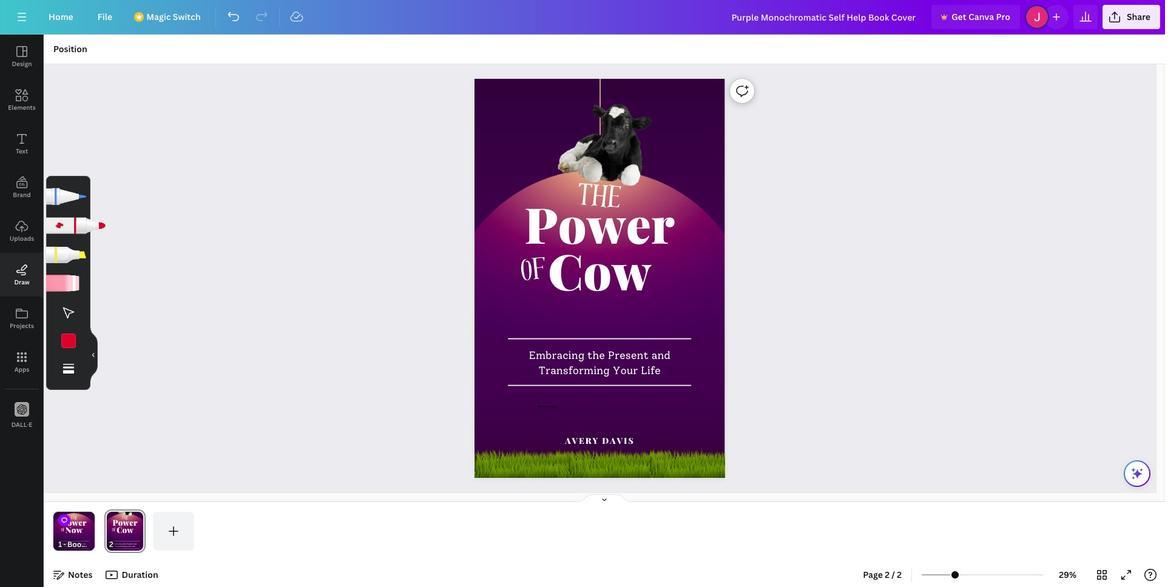 Task type: vqa. For each thing, say whether or not it's contained in the screenshot.
a
no



Task type: locate. For each thing, give the bounding box(es) containing it.
embracing the present and transforming your life
[[529, 350, 671, 377], [62, 544, 86, 548]]

0 horizontal spatial 2
[[885, 569, 890, 581]]

avery
[[566, 435, 600, 446]]

1 vertical spatial life
[[81, 546, 84, 548]]

uploads button
[[0, 209, 44, 253]]

pro
[[997, 11, 1011, 22]]

embracing up display
[[529, 350, 585, 362]]

1 horizontal spatial and
[[652, 350, 671, 362]]

0 horizontal spatial power
[[62, 517, 86, 528]]

0 vertical spatial power
[[525, 191, 675, 257]]

1 horizontal spatial 2
[[897, 569, 902, 581]]

1 horizontal spatial transforming
[[539, 364, 610, 377]]

1 vertical spatial and
[[83, 544, 86, 546]]

0 horizontal spatial of
[[61, 527, 66, 535]]

0 horizontal spatial embracing
[[62, 544, 72, 546]]

1 vertical spatial present
[[75, 544, 82, 546]]

1 vertical spatial your
[[76, 546, 80, 548]]

brand button
[[0, 166, 44, 209]]

design
[[12, 59, 32, 68]]

serif
[[543, 405, 548, 409]]

/
[[892, 569, 895, 581]]

1 vertical spatial embracing the present and transforming your life
[[62, 544, 86, 548]]

your
[[613, 364, 638, 377], [76, 546, 80, 548]]

power for cow
[[525, 191, 675, 257]]

dm serif display
[[538, 405, 558, 409]]

0 vertical spatial embracing the present and transforming your life
[[529, 350, 671, 377]]

0 vertical spatial of
[[519, 247, 549, 299]]

2
[[885, 569, 890, 581], [897, 569, 902, 581]]

0 vertical spatial present
[[608, 350, 649, 362]]

duration
[[122, 569, 158, 581]]

of for of
[[519, 247, 549, 299]]

1 vertical spatial of
[[61, 527, 66, 535]]

transforming
[[539, 364, 610, 377], [64, 546, 76, 548]]

embracing down now
[[62, 544, 72, 546]]

0 vertical spatial embracing
[[529, 350, 585, 362]]

davis
[[603, 435, 635, 446]]

get
[[952, 11, 967, 22]]

Page title text field
[[119, 539, 123, 551]]

transforming up display
[[539, 364, 610, 377]]

share button
[[1103, 5, 1161, 29]]

present
[[608, 350, 649, 362], [75, 544, 82, 546]]

duration button
[[102, 566, 163, 585]]

canva assistant image
[[1130, 467, 1145, 481]]

1 horizontal spatial life
[[641, 364, 661, 377]]

and
[[652, 350, 671, 362], [83, 544, 86, 546]]

power cow
[[525, 191, 675, 303]]

dall·e
[[11, 420, 32, 429]]

1 horizontal spatial embracing
[[529, 350, 585, 362]]

hide pages image
[[576, 494, 634, 504]]

magic switch
[[146, 11, 201, 22]]

elements
[[8, 103, 36, 112]]

page 2 / 2 button
[[859, 566, 907, 585]]

0 vertical spatial life
[[641, 364, 661, 377]]

page
[[863, 569, 883, 581]]

home link
[[39, 5, 83, 29]]

embracing
[[529, 350, 585, 362], [62, 544, 72, 546]]

the inside of the
[[70, 514, 78, 523]]

2 right '/' on the right of page
[[897, 569, 902, 581]]

1 vertical spatial power
[[62, 517, 86, 528]]

0 horizontal spatial transforming
[[64, 546, 76, 548]]

0 horizontal spatial life
[[81, 546, 84, 548]]

position button
[[49, 39, 92, 59]]

magic switch button
[[127, 5, 210, 29]]

Design title text field
[[722, 5, 927, 29]]

life
[[641, 364, 661, 377], [81, 546, 84, 548]]

the
[[576, 172, 623, 226], [588, 350, 605, 362], [70, 514, 78, 523], [72, 544, 75, 546]]

transforming down now
[[64, 546, 76, 548]]

1 horizontal spatial power
[[525, 191, 675, 257]]

29%
[[1059, 569, 1077, 581]]

1 2 from the left
[[885, 569, 890, 581]]

1 horizontal spatial your
[[613, 364, 638, 377]]

power now
[[62, 517, 86, 536]]

#e7191f image
[[61, 334, 76, 349]]

of the
[[61, 514, 78, 535]]

of inside of the
[[61, 527, 66, 535]]

0 horizontal spatial embracing the present and transforming your life
[[62, 544, 86, 548]]

1 horizontal spatial of
[[519, 247, 549, 299]]

of for of the
[[61, 527, 66, 535]]

design button
[[0, 35, 44, 78]]

1 vertical spatial embracing
[[62, 544, 72, 546]]

1 vertical spatial transforming
[[64, 546, 76, 548]]

apps
[[14, 365, 29, 374]]

0 horizontal spatial your
[[76, 546, 80, 548]]

power
[[525, 191, 675, 257], [62, 517, 86, 528]]

of
[[519, 247, 549, 299], [61, 527, 66, 535]]

0 vertical spatial your
[[613, 364, 638, 377]]

2 left '/' on the right of page
[[885, 569, 890, 581]]

1 horizontal spatial present
[[608, 350, 649, 362]]



Task type: describe. For each thing, give the bounding box(es) containing it.
page 2 / 2
[[863, 569, 902, 581]]

draw
[[14, 278, 30, 287]]

file
[[98, 11, 112, 22]]

draw button
[[0, 253, 44, 297]]

1 horizontal spatial embracing the present and transforming your life
[[529, 350, 671, 377]]

main menu bar
[[0, 0, 1166, 35]]

share
[[1127, 11, 1151, 22]]

cow
[[548, 237, 652, 303]]

0 horizontal spatial and
[[83, 544, 86, 546]]

display
[[549, 405, 558, 409]]

home
[[49, 11, 73, 22]]

notes button
[[49, 566, 97, 585]]

position
[[53, 43, 87, 55]]

elements button
[[0, 78, 44, 122]]

side panel tab list
[[0, 35, 44, 438]]

get canva pro
[[952, 11, 1011, 22]]

0 horizontal spatial present
[[75, 544, 82, 546]]

2 2 from the left
[[897, 569, 902, 581]]

page 2 image
[[104, 512, 146, 551]]

0 vertical spatial and
[[652, 350, 671, 362]]

avery davis
[[566, 435, 635, 446]]

now
[[65, 525, 83, 536]]

29% button
[[1049, 566, 1088, 585]]

notes
[[68, 569, 93, 581]]

apps button
[[0, 341, 44, 384]]

brand
[[13, 191, 31, 199]]

text
[[16, 147, 28, 155]]

switch
[[173, 11, 201, 22]]

0 vertical spatial transforming
[[539, 364, 610, 377]]

text button
[[0, 122, 44, 166]]

dall·e button
[[0, 394, 44, 438]]

projects
[[10, 322, 34, 330]]

power for now
[[62, 517, 86, 528]]

dm
[[538, 405, 542, 409]]

file button
[[88, 5, 122, 29]]

canva
[[969, 11, 995, 22]]

magic
[[146, 11, 171, 22]]

get canva pro button
[[932, 5, 1020, 29]]

hide image
[[90, 326, 98, 384]]

projects button
[[0, 297, 44, 341]]

uploads
[[10, 234, 34, 243]]



